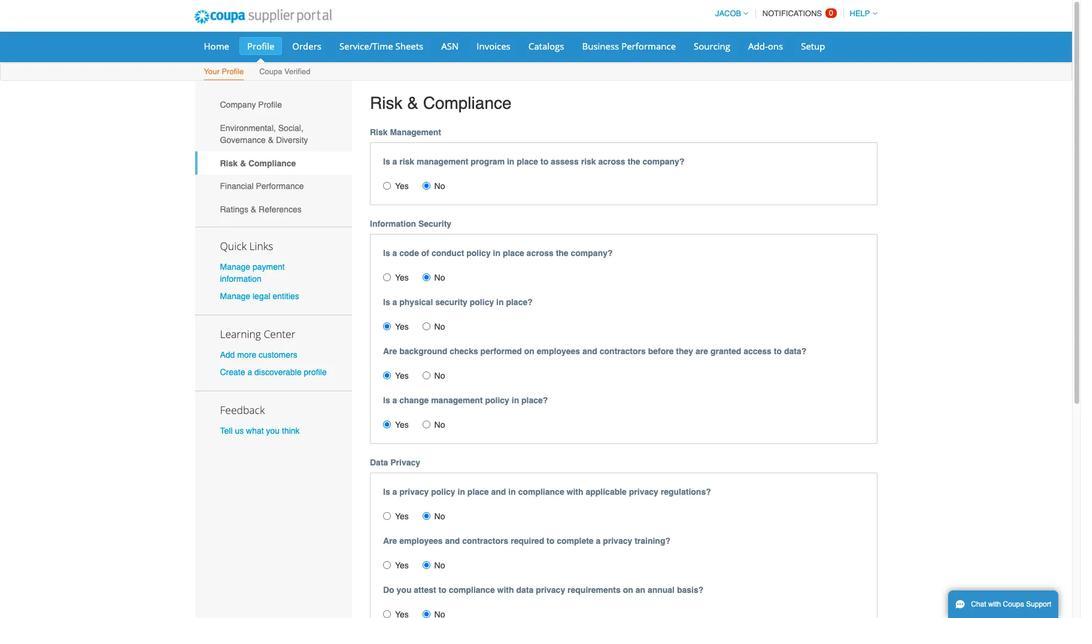 Task type: vqa. For each thing, say whether or not it's contained in the screenshot.
published
no



Task type: describe. For each thing, give the bounding box(es) containing it.
discoverable
[[254, 368, 301, 377]]

business performance link
[[574, 37, 684, 55]]

do
[[383, 585, 394, 595]]

financial performance link
[[195, 175, 352, 198]]

no for code
[[434, 273, 445, 282]]

asn
[[441, 40, 459, 52]]

program
[[471, 157, 505, 166]]

complete
[[557, 536, 594, 546]]

are
[[696, 346, 708, 356]]

1 vertical spatial place
[[503, 248, 524, 258]]

0 vertical spatial on
[[524, 346, 534, 356]]

add
[[220, 350, 235, 360]]

add-ons link
[[740, 37, 791, 55]]

is a risk management program in place to assess risk across the company?
[[383, 157, 684, 166]]

invoices link
[[469, 37, 518, 55]]

support
[[1026, 600, 1051, 609]]

with inside button
[[988, 600, 1001, 609]]

financial
[[220, 182, 254, 191]]

0 vertical spatial company?
[[643, 157, 684, 166]]

annual
[[648, 585, 675, 595]]

diversity
[[276, 135, 308, 145]]

1 vertical spatial employees
[[399, 536, 443, 546]]

profile for your profile
[[222, 67, 244, 76]]

2 vertical spatial place
[[467, 487, 489, 497]]

coupa inside button
[[1003, 600, 1024, 609]]

is for is a privacy policy in place and in compliance with applicable privacy regulations?
[[383, 487, 390, 497]]

a for discoverable
[[247, 368, 252, 377]]

1 horizontal spatial risk & compliance
[[370, 93, 511, 113]]

financial performance
[[220, 182, 304, 191]]

management for policy
[[431, 395, 483, 405]]

add-
[[748, 40, 768, 52]]

jacob
[[715, 9, 741, 18]]

required
[[511, 536, 544, 546]]

your profile
[[204, 67, 244, 76]]

of
[[421, 248, 429, 258]]

basis?
[[677, 585, 703, 595]]

are employees and contractors required to complete a privacy training?
[[383, 536, 670, 546]]

profile for company profile
[[258, 100, 282, 110]]

tell us what you think
[[220, 426, 300, 436]]

manage for manage legal entities
[[220, 291, 250, 301]]

and for in
[[491, 487, 506, 497]]

an
[[635, 585, 645, 595]]

jacob link
[[710, 9, 748, 18]]

service/time sheets
[[339, 40, 423, 52]]

1 risk from the left
[[399, 157, 414, 166]]

privacy
[[390, 458, 420, 467]]

applicable
[[586, 487, 627, 497]]

is a code of conduct policy in place across the company?
[[383, 248, 613, 258]]

background
[[399, 346, 447, 356]]

before
[[648, 346, 674, 356]]

us
[[235, 426, 244, 436]]

a for change
[[392, 395, 397, 405]]

security
[[435, 297, 467, 307]]

information
[[370, 219, 416, 228]]

orders
[[292, 40, 321, 52]]

yes for is a privacy policy in place and in compliance with applicable privacy regulations?
[[395, 512, 409, 521]]

customers
[[259, 350, 297, 360]]

training?
[[635, 536, 670, 546]]

assess
[[551, 157, 579, 166]]

navigation containing notifications 0
[[710, 2, 877, 25]]

a for physical
[[392, 297, 397, 307]]

setup link
[[793, 37, 833, 55]]

create a discoverable profile
[[220, 368, 327, 377]]

performed
[[480, 346, 522, 356]]

notifications
[[762, 9, 822, 18]]

payment
[[253, 262, 285, 272]]

yes for are background checks performed on employees and contractors before they are granted access to data?
[[395, 371, 409, 380]]

coupa supplier portal image
[[186, 2, 340, 32]]

conduct
[[432, 248, 464, 258]]

& inside environmental, social, governance & diversity
[[268, 135, 274, 145]]

1 horizontal spatial compliance
[[423, 93, 511, 113]]

to right attest
[[438, 585, 446, 595]]

service/time
[[339, 40, 393, 52]]

yes for are employees and contractors required to complete a privacy training?
[[395, 561, 409, 570]]

data privacy
[[370, 458, 420, 467]]

references
[[259, 205, 301, 214]]

add more customers link
[[220, 350, 297, 360]]

chat
[[971, 600, 986, 609]]

manage for manage payment information
[[220, 262, 250, 272]]

add more customers
[[220, 350, 297, 360]]

sourcing link
[[686, 37, 738, 55]]

social,
[[278, 123, 303, 133]]

manage payment information link
[[220, 262, 285, 283]]

data?
[[784, 346, 806, 356]]

yes for is a physical security policy in place?
[[395, 322, 409, 331]]

privacy left "training?"
[[603, 536, 632, 546]]

create a discoverable profile link
[[220, 368, 327, 377]]

security
[[418, 219, 451, 228]]

attest
[[414, 585, 436, 595]]

is for is a change management policy in place?
[[383, 395, 390, 405]]

1 horizontal spatial employees
[[537, 346, 580, 356]]

2 vertical spatial and
[[445, 536, 460, 546]]

privacy right applicable
[[629, 487, 658, 497]]

performance for financial performance
[[256, 182, 304, 191]]

no for change
[[434, 420, 445, 430]]

to right required on the bottom of page
[[547, 536, 554, 546]]

catalogs
[[528, 40, 564, 52]]

profile link
[[239, 37, 282, 55]]

& down governance
[[240, 158, 246, 168]]

0 vertical spatial with
[[567, 487, 583, 497]]

ratings & references link
[[195, 198, 352, 221]]

service/time sheets link
[[332, 37, 431, 55]]

chat with coupa support button
[[948, 591, 1058, 618]]

links
[[249, 239, 273, 253]]

0 horizontal spatial compliance
[[248, 158, 296, 168]]

are background checks performed on employees and contractors before they are granted access to data?
[[383, 346, 806, 356]]

1 vertical spatial contractors
[[462, 536, 508, 546]]

granted
[[710, 346, 741, 356]]

0 vertical spatial risk
[[370, 93, 403, 113]]

verified
[[284, 67, 310, 76]]

requirements
[[567, 585, 621, 595]]

regulations?
[[661, 487, 711, 497]]

center
[[264, 327, 295, 341]]

think
[[282, 426, 300, 436]]

orders link
[[285, 37, 329, 55]]

1 vertical spatial on
[[623, 585, 633, 595]]

is a change management policy in place?
[[383, 395, 548, 405]]



Task type: locate. For each thing, give the bounding box(es) containing it.
more
[[237, 350, 256, 360]]

you
[[266, 426, 280, 436], [397, 585, 411, 595]]

0
[[829, 8, 833, 17]]

2 manage from the top
[[220, 291, 250, 301]]

privacy right data
[[536, 585, 565, 595]]

compliance up required on the bottom of page
[[518, 487, 564, 497]]

1 horizontal spatial compliance
[[518, 487, 564, 497]]

profile
[[247, 40, 274, 52], [222, 67, 244, 76], [258, 100, 282, 110]]

2 horizontal spatial with
[[988, 600, 1001, 609]]

to left assess
[[540, 157, 548, 166]]

0 vertical spatial compliance
[[423, 93, 511, 113]]

chat with coupa support
[[971, 600, 1051, 609]]

0 vertical spatial place
[[517, 157, 538, 166]]

information
[[220, 274, 261, 283]]

profile right your
[[222, 67, 244, 76]]

environmental, social, governance & diversity
[[220, 123, 308, 145]]

are for are employees and contractors required to complete a privacy training?
[[383, 536, 397, 546]]

& left diversity
[[268, 135, 274, 145]]

is for is a physical security policy in place?
[[383, 297, 390, 307]]

6 yes from the top
[[395, 512, 409, 521]]

2 are from the top
[[383, 536, 397, 546]]

coupa left verified
[[259, 67, 282, 76]]

are left background
[[383, 346, 397, 356]]

contractors left before
[[600, 346, 646, 356]]

a right complete
[[596, 536, 601, 546]]

1 vertical spatial place?
[[521, 395, 548, 405]]

physical
[[399, 297, 433, 307]]

a left 'physical'
[[392, 297, 397, 307]]

0 horizontal spatial on
[[524, 346, 534, 356]]

is for is a code of conduct policy in place across the company?
[[383, 248, 390, 258]]

profile
[[304, 368, 327, 377]]

risk inside risk & compliance link
[[220, 158, 238, 168]]

coupa verified link
[[259, 65, 311, 80]]

1 vertical spatial and
[[491, 487, 506, 497]]

no
[[434, 181, 445, 191], [434, 273, 445, 282], [434, 322, 445, 331], [434, 371, 445, 380], [434, 420, 445, 430], [434, 512, 445, 521], [434, 561, 445, 570]]

1 vertical spatial the
[[556, 248, 568, 258]]

environmental,
[[220, 123, 276, 133]]

a left change
[[392, 395, 397, 405]]

0 vertical spatial compliance
[[518, 487, 564, 497]]

what
[[246, 426, 264, 436]]

1 vertical spatial coupa
[[1003, 600, 1024, 609]]

management for program
[[417, 157, 468, 166]]

1 vertical spatial company?
[[571, 248, 613, 258]]

5 is from the top
[[383, 487, 390, 497]]

profile inside the profile link
[[247, 40, 274, 52]]

2 risk from the left
[[581, 157, 596, 166]]

6 no from the top
[[434, 512, 445, 521]]

is left 'physical'
[[383, 297, 390, 307]]

are
[[383, 346, 397, 356], [383, 536, 397, 546]]

a right 'create'
[[247, 368, 252, 377]]

0 vertical spatial profile
[[247, 40, 274, 52]]

profile up environmental, social, governance & diversity link
[[258, 100, 282, 110]]

4 no from the top
[[434, 371, 445, 380]]

company profile
[[220, 100, 282, 110]]

no for privacy
[[434, 512, 445, 521]]

is down data
[[383, 487, 390, 497]]

1 vertical spatial you
[[397, 585, 411, 595]]

manage up information
[[220, 262, 250, 272]]

1 horizontal spatial across
[[598, 157, 625, 166]]

compliance up management
[[423, 93, 511, 113]]

company?
[[643, 157, 684, 166], [571, 248, 613, 258]]

1 vertical spatial with
[[497, 585, 514, 595]]

environmental, social, governance & diversity link
[[195, 117, 352, 152]]

0 horizontal spatial across
[[526, 248, 554, 258]]

management right change
[[431, 395, 483, 405]]

company
[[220, 100, 256, 110]]

learning
[[220, 327, 261, 341]]

0 horizontal spatial risk
[[399, 157, 414, 166]]

home link
[[196, 37, 237, 55]]

1 vertical spatial performance
[[256, 182, 304, 191]]

are up do
[[383, 536, 397, 546]]

profile down coupa supplier portal 'image'
[[247, 40, 274, 52]]

1 horizontal spatial with
[[567, 487, 583, 497]]

coupa left support
[[1003, 600, 1024, 609]]

a down risk management
[[392, 157, 397, 166]]

no for risk
[[434, 181, 445, 191]]

yes for is a change management policy in place?
[[395, 420, 409, 430]]

0 vertical spatial are
[[383, 346, 397, 356]]

privacy down privacy
[[399, 487, 429, 497]]

a for privacy
[[392, 487, 397, 497]]

governance
[[220, 135, 266, 145]]

place? for is a physical security policy in place?
[[506, 297, 533, 307]]

1 yes from the top
[[395, 181, 409, 191]]

a down data privacy
[[392, 487, 397, 497]]

1 horizontal spatial and
[[491, 487, 506, 497]]

risk up financial
[[220, 158, 238, 168]]

tell us what you think button
[[220, 425, 300, 437]]

tell
[[220, 426, 233, 436]]

5 no from the top
[[434, 420, 445, 430]]

1 horizontal spatial coupa
[[1003, 600, 1024, 609]]

and
[[582, 346, 597, 356], [491, 487, 506, 497], [445, 536, 460, 546]]

profile inside your profile link
[[222, 67, 244, 76]]

1 horizontal spatial company?
[[643, 157, 684, 166]]

0 horizontal spatial contractors
[[462, 536, 508, 546]]

contractors
[[600, 346, 646, 356], [462, 536, 508, 546]]

your
[[204, 67, 220, 76]]

they
[[676, 346, 693, 356]]

0 horizontal spatial compliance
[[449, 585, 495, 595]]

add-ons
[[748, 40, 783, 52]]

0 horizontal spatial coupa
[[259, 67, 282, 76]]

asn link
[[434, 37, 466, 55]]

compliance up financial performance link
[[248, 158, 296, 168]]

0 vertical spatial place?
[[506, 297, 533, 307]]

is a privacy policy in place and in compliance with applicable privacy regulations?
[[383, 487, 711, 497]]

risk right assess
[[581, 157, 596, 166]]

is down risk management
[[383, 157, 390, 166]]

0 vertical spatial the
[[628, 157, 640, 166]]

with left applicable
[[567, 487, 583, 497]]

0 horizontal spatial with
[[497, 585, 514, 595]]

business performance
[[582, 40, 676, 52]]

risk
[[399, 157, 414, 166], [581, 157, 596, 166]]

information security
[[370, 219, 451, 228]]

1 is from the top
[[383, 157, 390, 166]]

no for checks
[[434, 371, 445, 380]]

to left data?
[[774, 346, 782, 356]]

navigation
[[710, 2, 877, 25]]

1 horizontal spatial you
[[397, 585, 411, 595]]

ons
[[768, 40, 783, 52]]

notifications 0
[[762, 8, 833, 18]]

0 vertical spatial management
[[417, 157, 468, 166]]

1 manage from the top
[[220, 262, 250, 272]]

2 vertical spatial with
[[988, 600, 1001, 609]]

1 vertical spatial are
[[383, 536, 397, 546]]

None radio
[[383, 182, 391, 190], [422, 273, 430, 281], [383, 322, 391, 330], [422, 322, 430, 330], [422, 371, 430, 379], [383, 421, 391, 428], [422, 421, 430, 428], [422, 512, 430, 520], [383, 610, 391, 618], [383, 182, 391, 190], [422, 273, 430, 281], [383, 322, 391, 330], [422, 322, 430, 330], [422, 371, 430, 379], [383, 421, 391, 428], [422, 421, 430, 428], [422, 512, 430, 520], [383, 610, 391, 618]]

manage down information
[[220, 291, 250, 301]]

0 horizontal spatial performance
[[256, 182, 304, 191]]

with left data
[[497, 585, 514, 595]]

no for physical
[[434, 322, 445, 331]]

performance up the references
[[256, 182, 304, 191]]

is a physical security policy in place?
[[383, 297, 533, 307]]

risk & compliance up financial performance
[[220, 158, 296, 168]]

you right do
[[397, 585, 411, 595]]

7 no from the top
[[434, 561, 445, 570]]

0 horizontal spatial company?
[[571, 248, 613, 258]]

4 yes from the top
[[395, 371, 409, 380]]

create
[[220, 368, 245, 377]]

policy
[[466, 248, 491, 258], [470, 297, 494, 307], [485, 395, 509, 405], [431, 487, 455, 497]]

risk up risk management
[[370, 93, 403, 113]]

2 no from the top
[[434, 273, 445, 282]]

1 horizontal spatial performance
[[621, 40, 676, 52]]

ratings & references
[[220, 205, 301, 214]]

2 is from the top
[[383, 248, 390, 258]]

entities
[[273, 291, 299, 301]]

a
[[392, 157, 397, 166], [392, 248, 397, 258], [392, 297, 397, 307], [247, 368, 252, 377], [392, 395, 397, 405], [392, 487, 397, 497], [596, 536, 601, 546]]

risk & compliance up management
[[370, 93, 511, 113]]

risk
[[370, 93, 403, 113], [370, 127, 388, 137], [220, 158, 238, 168]]

risk down risk management
[[399, 157, 414, 166]]

manage legal entities link
[[220, 291, 299, 301]]

on left an
[[623, 585, 633, 595]]

0 horizontal spatial employees
[[399, 536, 443, 546]]

0 vertical spatial across
[[598, 157, 625, 166]]

quick links
[[220, 239, 273, 253]]

sourcing
[[694, 40, 730, 52]]

manage inside manage payment information
[[220, 262, 250, 272]]

learning center
[[220, 327, 295, 341]]

on
[[524, 346, 534, 356], [623, 585, 633, 595]]

place? down performed
[[521, 395, 548, 405]]

help link
[[844, 9, 877, 18]]

3 no from the top
[[434, 322, 445, 331]]

the
[[628, 157, 640, 166], [556, 248, 568, 258]]

ratings
[[220, 205, 248, 214]]

1 horizontal spatial contractors
[[600, 346, 646, 356]]

compliance
[[423, 93, 511, 113], [248, 158, 296, 168]]

3 yes from the top
[[395, 322, 409, 331]]

1 horizontal spatial risk
[[581, 157, 596, 166]]

0 vertical spatial manage
[[220, 262, 250, 272]]

is
[[383, 157, 390, 166], [383, 248, 390, 258], [383, 297, 390, 307], [383, 395, 390, 405], [383, 487, 390, 497]]

a for risk
[[392, 157, 397, 166]]

& right ratings
[[251, 205, 256, 214]]

place? for is a change management policy in place?
[[521, 395, 548, 405]]

you inside the tell us what you think button
[[266, 426, 280, 436]]

0 vertical spatial and
[[582, 346, 597, 356]]

None radio
[[422, 182, 430, 190], [383, 273, 391, 281], [383, 371, 391, 379], [383, 512, 391, 520], [383, 561, 391, 569], [422, 561, 430, 569], [422, 610, 430, 618], [422, 182, 430, 190], [383, 273, 391, 281], [383, 371, 391, 379], [383, 512, 391, 520], [383, 561, 391, 569], [422, 561, 430, 569], [422, 610, 430, 618]]

1 vertical spatial compliance
[[248, 158, 296, 168]]

2 vertical spatial risk
[[220, 158, 238, 168]]

profile inside company profile 'link'
[[258, 100, 282, 110]]

management down management
[[417, 157, 468, 166]]

a for code
[[392, 248, 397, 258]]

feedback
[[220, 403, 265, 417]]

yes for is a risk management program in place to assess risk across the company?
[[395, 181, 409, 191]]

2 vertical spatial profile
[[258, 100, 282, 110]]

&
[[407, 93, 418, 113], [268, 135, 274, 145], [240, 158, 246, 168], [251, 205, 256, 214]]

a left code
[[392, 248, 397, 258]]

change
[[399, 395, 429, 405]]

1 vertical spatial risk
[[370, 127, 388, 137]]

coupa
[[259, 67, 282, 76], [1003, 600, 1024, 609]]

on right performed
[[524, 346, 534, 356]]

4 is from the top
[[383, 395, 390, 405]]

0 vertical spatial contractors
[[600, 346, 646, 356]]

1 vertical spatial risk & compliance
[[220, 158, 296, 168]]

1 horizontal spatial on
[[623, 585, 633, 595]]

1 vertical spatial across
[[526, 248, 554, 258]]

across
[[598, 157, 625, 166], [526, 248, 554, 258]]

0 vertical spatial performance
[[621, 40, 676, 52]]

0 horizontal spatial and
[[445, 536, 460, 546]]

& up management
[[407, 93, 418, 113]]

1 vertical spatial management
[[431, 395, 483, 405]]

risk & compliance link
[[195, 152, 352, 175]]

are for are background checks performed on employees and contractors before they are granted access to data?
[[383, 346, 397, 356]]

employees right performed
[[537, 346, 580, 356]]

1 are from the top
[[383, 346, 397, 356]]

3 is from the top
[[383, 297, 390, 307]]

is left change
[[383, 395, 390, 405]]

performance right business
[[621, 40, 676, 52]]

is left code
[[383, 248, 390, 258]]

1 no from the top
[[434, 181, 445, 191]]

0 vertical spatial coupa
[[259, 67, 282, 76]]

2 yes from the top
[[395, 273, 409, 282]]

1 vertical spatial profile
[[222, 67, 244, 76]]

and for contractors
[[582, 346, 597, 356]]

0 vertical spatial risk & compliance
[[370, 93, 511, 113]]

with right chat
[[988, 600, 1001, 609]]

0 horizontal spatial risk & compliance
[[220, 158, 296, 168]]

0 vertical spatial employees
[[537, 346, 580, 356]]

0 horizontal spatial the
[[556, 248, 568, 258]]

1 horizontal spatial the
[[628, 157, 640, 166]]

invoices
[[477, 40, 510, 52]]

employees up attest
[[399, 536, 443, 546]]

compliance right attest
[[449, 585, 495, 595]]

0 horizontal spatial you
[[266, 426, 280, 436]]

7 yes from the top
[[395, 561, 409, 570]]

risk left management
[[370, 127, 388, 137]]

no for and
[[434, 561, 445, 570]]

you right what
[[266, 426, 280, 436]]

2 horizontal spatial and
[[582, 346, 597, 356]]

place?
[[506, 297, 533, 307], [521, 395, 548, 405]]

legal
[[253, 291, 270, 301]]

yes for is a code of conduct policy in place across the company?
[[395, 273, 409, 282]]

company profile link
[[195, 93, 352, 117]]

performance for business performance
[[621, 40, 676, 52]]

your profile link
[[203, 65, 244, 80]]

5 yes from the top
[[395, 420, 409, 430]]

do you attest to compliance with data privacy requirements on an annual basis?
[[383, 585, 703, 595]]

contractors left required on the bottom of page
[[462, 536, 508, 546]]

place? up performed
[[506, 297, 533, 307]]

data
[[370, 458, 388, 467]]

1 vertical spatial manage
[[220, 291, 250, 301]]

1 vertical spatial compliance
[[449, 585, 495, 595]]

0 vertical spatial you
[[266, 426, 280, 436]]

is for is a risk management program in place to assess risk across the company?
[[383, 157, 390, 166]]



